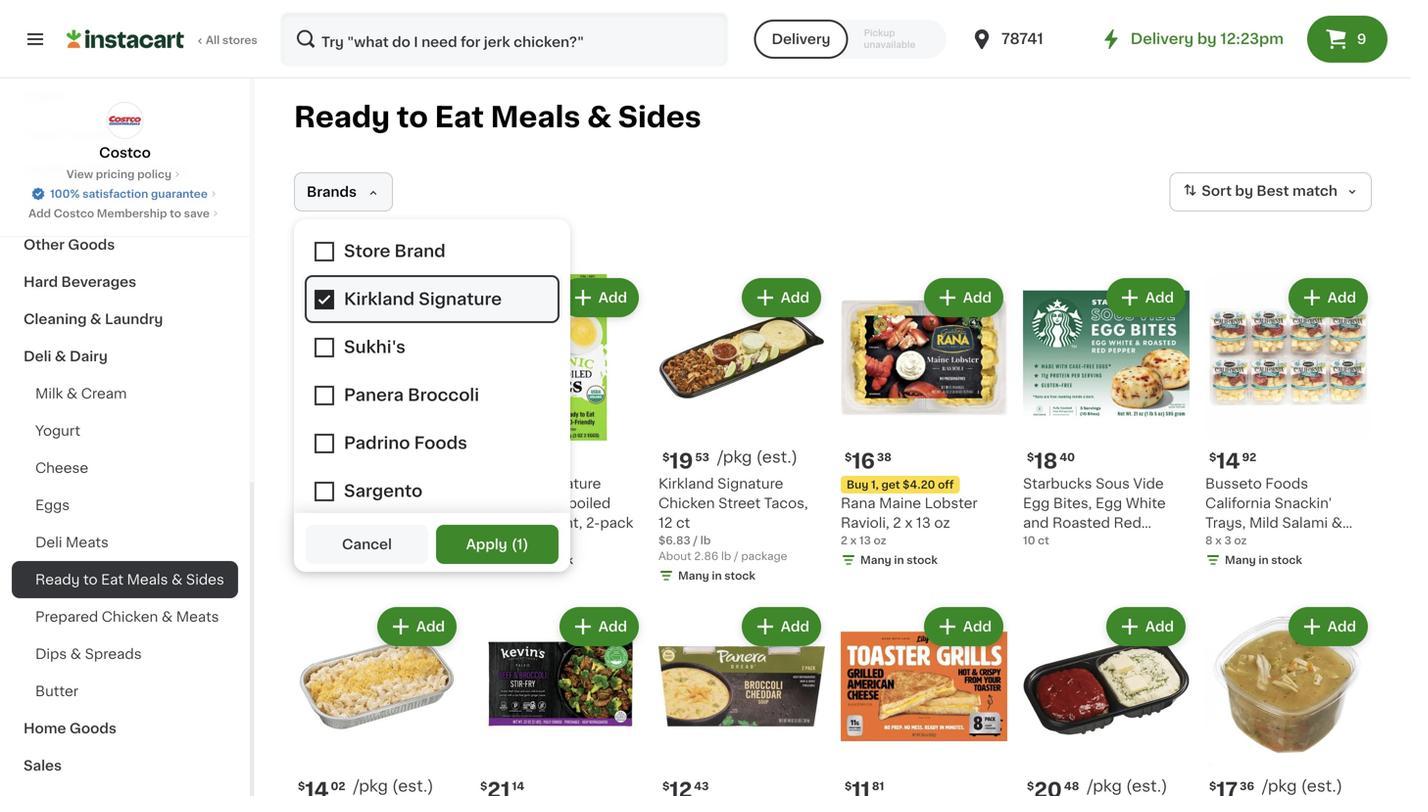 Task type: vqa. For each thing, say whether or not it's contained in the screenshot.
right Ready
yes



Task type: describe. For each thing, give the bounding box(es) containing it.
delivery for delivery
[[772, 32, 831, 46]]

nut
[[418, 497, 443, 511]]

1,
[[871, 480, 879, 490]]

19
[[670, 451, 693, 472]]

$20.48 per package (estimated) element
[[1023, 778, 1190, 797]]

trays,
[[1205, 516, 1246, 530]]

add for $6.83 / lb
[[781, 291, 809, 305]]

(
[[511, 538, 517, 552]]

spreads
[[85, 648, 142, 661]]

busseto
[[1205, 477, 1262, 491]]

in for busseto foods california snackin' trays, mild salami & provolone cheese, 3 oz, 8 ct
[[1259, 555, 1269, 566]]

street
[[718, 497, 761, 511]]

$ inside the $ 16 38
[[845, 452, 852, 463]]

lobster
[[925, 497, 978, 511]]

by for delivery
[[1197, 32, 1217, 46]]

16 x 1.5 oz
[[294, 536, 348, 546]]

add button for 2 x 13 oz
[[926, 280, 1002, 316]]

fruit
[[354, 497, 385, 511]]

all
[[206, 35, 220, 46]]

100% satisfaction guarantee
[[50, 189, 208, 199]]

2 horizontal spatial to
[[397, 103, 428, 131]]

$14.02 per package (estimated) element
[[294, 778, 461, 797]]

goods for paper goods
[[68, 126, 115, 140]]

cheese, inside busseto foods california snackin' trays, mild salami & provolone cheese, 3 oz, 8 ct
[[1278, 536, 1335, 550]]

kirkland for kirkland signature cheese, fruit and nut snacks variety, 16 x 1.5 oz
[[294, 477, 349, 491]]

cancel button
[[306, 525, 428, 564]]

1
[[517, 538, 523, 552]]

x down ravioli,
[[850, 536, 857, 546]]

add button for 14
[[561, 610, 637, 645]]

in for rana maine lobster ravioli, 2 x 13 oz
[[894, 555, 904, 566]]

deli meats link
[[12, 524, 238, 562]]

add inside 'link'
[[29, 208, 51, 219]]

add button for 16 x 1.5 oz
[[379, 280, 455, 316]]

/pkg (est.) for 02
[[353, 779, 434, 795]]

wine link
[[12, 189, 238, 226]]

hardboiled
[[535, 497, 611, 511]]

delivery button
[[754, 20, 848, 59]]

milk & cream
[[35, 387, 127, 401]]

0 vertical spatial eat
[[435, 103, 484, 131]]

home
[[24, 722, 66, 736]]

health
[[24, 164, 71, 177]]

rana maine lobster ravioli, 2 x 13 oz 2 x 13 oz
[[841, 497, 978, 546]]

(est.) for 36
[[1301, 779, 1343, 795]]

10-
[[1079, 536, 1101, 550]]

2 horizontal spatial 14
[[1216, 451, 1240, 472]]

tacos,
[[764, 497, 808, 511]]

yogurt link
[[12, 413, 238, 450]]

16 inside kirkland signature cheese, fruit and nut snacks variety, 16 x 1.5 oz
[[402, 516, 417, 530]]

deli for deli meats
[[35, 536, 62, 550]]

18
[[1034, 451, 1058, 472]]

oz inside kirkland signature cheese, fruit and nut snacks variety, 16 x 1.5 oz
[[294, 536, 310, 550]]

81
[[872, 782, 884, 792]]

1 egg from the left
[[1023, 497, 1050, 511]]

personal
[[89, 164, 151, 177]]

ct inside busseto foods california snackin' trays, mild salami & provolone cheese, 3 oz, 8 ct
[[1218, 556, 1232, 569]]

14 for 14
[[512, 782, 524, 792]]

$6.83
[[659, 536, 691, 546]]

eggs,
[[476, 516, 514, 530]]

36
[[1240, 782, 1254, 792]]

1 8 from the top
[[1205, 536, 1213, 546]]

(est.) for 48
[[1126, 779, 1168, 795]]

signature for hardboiled
[[535, 477, 601, 491]]

other
[[24, 238, 65, 252]]

salami
[[1282, 516, 1328, 530]]

40
[[1060, 452, 1075, 463]]

cream
[[81, 387, 127, 401]]

delivery by 12:23pm link
[[1099, 27, 1284, 51]]

1 horizontal spatial 2
[[893, 516, 901, 530]]

paper goods link
[[12, 115, 238, 152]]

0 horizontal spatial ready to eat meals & sides
[[35, 573, 224, 587]]

kirkland signature organic hardboiled eggs, 16-count, 2-pack 16
[[476, 477, 633, 546]]

dips & spreads link
[[12, 636, 238, 673]]

0 vertical spatial costco
[[99, 146, 151, 160]]

(est.) for 02
[[392, 779, 434, 795]]

1 horizontal spatial 13
[[916, 516, 931, 530]]

milk
[[35, 387, 63, 401]]

38
[[877, 452, 892, 463]]

product group containing 18
[[1023, 274, 1190, 550]]

stock down the "package" at right bottom
[[724, 571, 755, 582]]

stores
[[222, 35, 257, 46]]

cleaning & laundry link
[[12, 301, 238, 338]]

12
[[659, 516, 673, 530]]

14 for 14 92
[[305, 451, 329, 472]]

view pricing policy
[[67, 169, 172, 180]]

milk & cream link
[[12, 375, 238, 413]]

buy 1, get $4.20 off
[[847, 480, 954, 490]]

02
[[331, 782, 345, 792]]

92 inside 14 92
[[331, 452, 345, 463]]

get
[[881, 480, 900, 490]]

chicken inside kirkland signature chicken street tacos, 12 ct $6.83 / lb about 2.86 lb / package
[[659, 497, 715, 511]]

add for 81
[[963, 620, 992, 634]]

0 horizontal spatial ready
[[35, 573, 80, 587]]

costco inside 'link'
[[54, 208, 94, 219]]

count
[[1101, 536, 1141, 550]]

1 vertical spatial eat
[[101, 573, 123, 587]]

/pkg inside $ 19 53 /pkg (est.)
[[717, 450, 752, 465]]

add for 10 ct
[[1145, 291, 1174, 305]]

deli for deli & dairy
[[24, 350, 51, 364]]

busseto foods california snackin' trays, mild salami & provolone cheese, 3 oz, 8 ct
[[1205, 477, 1370, 569]]

1 vertical spatial ct
[[1038, 536, 1049, 546]]

sales
[[24, 759, 62, 773]]

pack
[[600, 516, 633, 530]]

hard beverages
[[24, 275, 136, 289]]

many in stock for kirkland signature organic hardboiled eggs, 16-count, 2-pack
[[496, 555, 573, 566]]

0 horizontal spatial 3
[[1224, 536, 1232, 546]]

best match
[[1257, 184, 1338, 198]]

butter link
[[12, 673, 238, 710]]

x down maine
[[905, 516, 913, 530]]

liquor link
[[12, 77, 238, 115]]

kirkland for kirkland signature organic hardboiled eggs, 16-count, 2-pack 16
[[476, 477, 532, 491]]

/pkg for 48
[[1087, 779, 1122, 795]]

10 ct
[[1023, 536, 1049, 546]]

apply ( 1 )
[[466, 538, 529, 552]]

in down 2.86
[[712, 571, 722, 582]]

add for 8 x 3 oz
[[1328, 291, 1356, 305]]

78741 button
[[970, 12, 1088, 67]]

cheese link
[[12, 450, 238, 487]]

0 horizontal spatial to
[[83, 573, 98, 587]]

/pkg (est.) for 48
[[1087, 779, 1168, 795]]

0 vertical spatial meals
[[491, 103, 580, 131]]

health & personal care
[[24, 164, 188, 177]]

health & personal care link
[[12, 152, 238, 189]]

16 down snacks
[[294, 536, 306, 546]]

add button for 10 ct
[[1108, 280, 1184, 316]]

goods for home goods
[[69, 722, 117, 736]]

costco logo image
[[106, 102, 144, 139]]

mild
[[1249, 516, 1279, 530]]

all stores
[[206, 35, 257, 46]]

eggs link
[[12, 487, 238, 524]]

red
[[1114, 516, 1142, 530]]

8 inside busseto foods california snackin' trays, mild salami & provolone cheese, 3 oz, 8 ct
[[1205, 556, 1215, 569]]

count,
[[539, 516, 583, 530]]

roasted
[[1052, 516, 1110, 530]]

brands
[[307, 185, 357, 199]]

add button for 16
[[561, 280, 637, 316]]

0 horizontal spatial 2
[[841, 536, 848, 546]]

product group containing 19
[[659, 274, 825, 588]]

deli & dairy link
[[12, 338, 238, 375]]

sort
[[1202, 184, 1232, 198]]



Task type: locate. For each thing, give the bounding box(es) containing it.
add button for $6.83 / lb
[[744, 280, 819, 316]]

oz
[[934, 516, 950, 530], [335, 536, 348, 546], [874, 536, 887, 546], [1234, 536, 1247, 546], [294, 536, 310, 550]]

delivery by 12:23pm
[[1131, 32, 1284, 46]]

0 vertical spatial and
[[389, 497, 415, 511]]

(est.) right 36
[[1301, 779, 1343, 795]]

0 vertical spatial deli
[[24, 350, 51, 364]]

0 horizontal spatial chicken
[[102, 611, 158, 624]]

in down 16-
[[530, 555, 540, 566]]

1 horizontal spatial meals
[[491, 103, 580, 131]]

white
[[1126, 497, 1166, 511]]

$19.53 per package (estimated) element
[[659, 449, 825, 474]]

and inside starbucks sous vide egg bites, egg white and roasted red pepper, 10-count
[[1023, 516, 1049, 530]]

0 horizontal spatial costco
[[54, 208, 94, 219]]

stock for kirkland signature organic hardboiled eggs, 16-count, 2-pack
[[542, 555, 573, 566]]

many in stock for rana maine lobster ravioli, 2 x 13 oz
[[860, 555, 938, 566]]

1 horizontal spatial /
[[734, 551, 738, 562]]

many in stock down cancel
[[314, 555, 391, 566]]

deli inside deli & dairy link
[[24, 350, 51, 364]]

add for 43
[[781, 620, 809, 634]]

kirkland inside kirkland signature chicken street tacos, 12 ct $6.83 / lb about 2.86 lb / package
[[659, 477, 714, 491]]

0 vertical spatial chicken
[[659, 497, 715, 511]]

2 horizontal spatial kirkland
[[659, 477, 714, 491]]

laundry
[[105, 313, 163, 326]]

delivery inside button
[[772, 32, 831, 46]]

sort by
[[1202, 184, 1253, 198]]

1 signature from the left
[[353, 477, 419, 491]]

(est.) up tacos,
[[756, 450, 798, 465]]

stock down cancel
[[360, 555, 391, 566]]

about
[[659, 551, 691, 562]]

Best match Sort by field
[[1169, 172, 1372, 212]]

0 horizontal spatial egg
[[1023, 497, 1050, 511]]

1 horizontal spatial sides
[[618, 103, 701, 131]]

match
[[1293, 184, 1338, 198]]

0 horizontal spatial eat
[[101, 573, 123, 587]]

eat down search field
[[435, 103, 484, 131]]

satisfaction
[[82, 189, 148, 199]]

deli & dairy
[[24, 350, 108, 364]]

ready to eat meals & sides down search field
[[294, 103, 701, 131]]

many in stock for kirkland signature cheese, fruit and nut snacks variety, 16 x 1.5 oz
[[314, 555, 391, 566]]

ct right 10
[[1038, 536, 1049, 546]]

2 egg from the left
[[1096, 497, 1122, 511]]

16 inside 'product' group
[[852, 451, 875, 472]]

16-
[[518, 516, 539, 530]]

(est.) right 48
[[1126, 779, 1168, 795]]

2 vertical spatial to
[[83, 573, 98, 587]]

eggs
[[35, 499, 70, 513]]

0 horizontal spatial /pkg (est.)
[[353, 779, 434, 795]]

many in stock down rana maine lobster ravioli, 2 x 13 oz 2 x 13 oz
[[860, 555, 938, 566]]

in down provolone on the right bottom of page
[[1259, 555, 1269, 566]]

costco
[[99, 146, 151, 160], [54, 208, 94, 219]]

starbucks
[[1023, 477, 1092, 491]]

1 vertical spatial sides
[[186, 573, 224, 587]]

x inside kirkland signature cheese, fruit and nut snacks variety, 16 x 1.5 oz
[[420, 516, 428, 530]]

liquor
[[24, 89, 69, 103]]

kirkland signature chicken street tacos, 12 ct $6.83 / lb about 2.86 lb / package
[[659, 477, 808, 562]]

/pkg for 02
[[353, 779, 388, 795]]

hard
[[24, 275, 58, 289]]

0 horizontal spatial 13
[[859, 536, 871, 546]]

costco down 100%
[[54, 208, 94, 219]]

chicken up dips & spreads link on the bottom left of the page
[[102, 611, 158, 624]]

signature up fruit
[[353, 477, 419, 491]]

deli inside deli meats link
[[35, 536, 62, 550]]

1.5 down 'nut'
[[432, 516, 450, 530]]

1 horizontal spatial kirkland
[[476, 477, 532, 491]]

78741
[[1002, 32, 1044, 46]]

1 vertical spatial chicken
[[102, 611, 158, 624]]

brands button
[[294, 172, 393, 212]]

2 8 from the top
[[1205, 556, 1215, 569]]

0 horizontal spatial 14
[[305, 451, 329, 472]]

meals
[[491, 103, 580, 131], [127, 573, 168, 587]]

(est.) right 02
[[392, 779, 434, 795]]

stock down salami at the bottom right of the page
[[1271, 555, 1302, 566]]

(est.) inside $14.02 per package (estimated) element
[[392, 779, 434, 795]]

many for rana maine lobster ravioli, 2 x 13 oz
[[860, 555, 891, 566]]

8 down trays,
[[1205, 536, 1213, 546]]

/pkg right 02
[[353, 779, 388, 795]]

1 horizontal spatial egg
[[1096, 497, 1122, 511]]

bites,
[[1053, 497, 1092, 511]]

stock down rana maine lobster ravioli, 2 x 13 oz 2 x 13 oz
[[907, 555, 938, 566]]

& inside busseto foods california snackin' trays, mild salami & provolone cheese, 3 oz, 8 ct
[[1332, 516, 1343, 530]]

in for kirkland signature organic hardboiled eggs, 16-count, 2-pack
[[530, 555, 540, 566]]

/pkg
[[717, 450, 752, 465], [353, 779, 388, 795], [1087, 779, 1122, 795], [1262, 779, 1297, 795]]

13 down ravioli,
[[859, 536, 871, 546]]

lb right 2.86
[[721, 551, 731, 562]]

paper goods
[[24, 126, 115, 140]]

0 vertical spatial ready
[[294, 103, 390, 131]]

0 vertical spatial ready to eat meals & sides
[[294, 103, 701, 131]]

meals up prepared chicken & meats
[[127, 573, 168, 587]]

service type group
[[754, 20, 947, 59]]

many down (
[[496, 555, 527, 566]]

0 vertical spatial 1.5
[[432, 516, 450, 530]]

Search field
[[282, 14, 727, 65]]

kirkland inside kirkland signature organic hardboiled eggs, 16-count, 2-pack 16
[[476, 477, 532, 491]]

kirkland inside kirkland signature cheese, fruit and nut snacks variety, 16 x 1.5 oz
[[294, 477, 349, 491]]

1 vertical spatial ready to eat meals & sides
[[35, 573, 224, 587]]

yogurt
[[35, 424, 80, 438]]

add button for 81
[[926, 610, 1002, 645]]

dips
[[35, 648, 67, 661]]

1 horizontal spatial costco
[[99, 146, 151, 160]]

$ 16 38
[[845, 451, 892, 472]]

0 horizontal spatial cheese,
[[294, 497, 351, 511]]

pepper,
[[1023, 536, 1076, 550]]

92 up busseto in the bottom right of the page
[[1242, 452, 1257, 463]]

meats down eggs on the bottom left
[[66, 536, 109, 550]]

ct right 12
[[676, 516, 690, 530]]

1 horizontal spatial cheese,
[[1278, 536, 1335, 550]]

1 horizontal spatial chicken
[[659, 497, 715, 511]]

1 horizontal spatial delivery
[[1131, 32, 1194, 46]]

3 left oz,
[[1338, 536, 1347, 550]]

by left 12:23pm
[[1197, 32, 1217, 46]]

add for 14
[[599, 620, 627, 634]]

apply
[[466, 538, 507, 552]]

in down rana maine lobster ravioli, 2 x 13 oz 2 x 13 oz
[[894, 555, 904, 566]]

chicken up 12
[[659, 497, 715, 511]]

goods
[[68, 126, 115, 140], [68, 238, 115, 252], [69, 722, 117, 736]]

deli meats
[[35, 536, 109, 550]]

0 vertical spatial sides
[[618, 103, 701, 131]]

$ inside $ 18 40
[[1027, 452, 1034, 463]]

ct down 8 x 3 oz
[[1218, 556, 1232, 569]]

maine
[[879, 497, 921, 511]]

2 horizontal spatial signature
[[717, 477, 783, 491]]

many for kirkland signature cheese, fruit and nut snacks variety, 16 x 1.5 oz
[[314, 555, 345, 566]]

1.5 inside kirkland signature cheese, fruit and nut snacks variety, 16 x 1.5 oz
[[432, 516, 450, 530]]

3
[[1224, 536, 1232, 546], [1338, 536, 1347, 550]]

0 vertical spatial 8
[[1205, 536, 1213, 546]]

2 vertical spatial ct
[[1218, 556, 1232, 569]]

meals down search field
[[491, 103, 580, 131]]

add button for 43
[[744, 610, 819, 645]]

1 vertical spatial by
[[1235, 184, 1253, 198]]

many down 16 x 1.5 oz
[[314, 555, 345, 566]]

1 vertical spatial to
[[170, 208, 181, 219]]

costco link
[[99, 102, 151, 163]]

0 horizontal spatial kirkland
[[294, 477, 349, 491]]

1 horizontal spatial 14
[[512, 782, 524, 792]]

eat up prepared chicken & meats link
[[101, 573, 123, 587]]

1 horizontal spatial ready
[[294, 103, 390, 131]]

16 right variety,
[[402, 516, 417, 530]]

add for 2 x 13 oz
[[963, 291, 992, 305]]

1 kirkland from the left
[[294, 477, 349, 491]]

by right sort
[[1235, 184, 1253, 198]]

/pkg (est.) right 36
[[1262, 779, 1343, 795]]

cleaning
[[24, 313, 87, 326]]

costco up personal
[[99, 146, 151, 160]]

to inside 'link'
[[170, 208, 181, 219]]

x down snacks
[[309, 536, 315, 546]]

/pkg (est.) for 36
[[1262, 779, 1343, 795]]

1 horizontal spatial 1.5
[[432, 516, 450, 530]]

membership
[[97, 208, 167, 219]]

1 vertical spatial goods
[[68, 238, 115, 252]]

8 down 8 x 3 oz
[[1205, 556, 1215, 569]]

oz,
[[1350, 536, 1370, 550]]

(est.) inside $ 19 53 /pkg (est.)
[[756, 450, 798, 465]]

care
[[154, 164, 188, 177]]

and inside kirkland signature cheese, fruit and nut snacks variety, 16 x 1.5 oz
[[389, 497, 415, 511]]

goods up health & personal care
[[68, 126, 115, 140]]

many in stock down )
[[496, 555, 573, 566]]

x down 'nut'
[[420, 516, 428, 530]]

by for sort
[[1235, 184, 1253, 198]]

1 vertical spatial meats
[[176, 611, 219, 624]]

&
[[587, 103, 612, 131], [74, 164, 85, 177], [90, 313, 101, 326], [55, 350, 66, 364], [67, 387, 78, 401], [1332, 516, 1343, 530], [172, 573, 183, 587], [162, 611, 173, 624], [70, 648, 81, 661]]

ready up prepared
[[35, 573, 80, 587]]

/pkg right 36
[[1262, 779, 1297, 795]]

product group
[[294, 274, 461, 572], [476, 274, 643, 572], [659, 274, 825, 588], [841, 274, 1007, 572], [1023, 274, 1190, 550], [1205, 274, 1372, 572], [294, 604, 461, 797], [476, 604, 643, 797], [659, 604, 825, 797], [841, 604, 1007, 797], [1023, 604, 1190, 797], [1205, 604, 1372, 797]]

16 inside kirkland signature organic hardboiled eggs, 16-count, 2-pack 16
[[476, 536, 488, 546]]

3 inside busseto foods california snackin' trays, mild salami & provolone cheese, 3 oz, 8 ct
[[1338, 536, 1347, 550]]

0 vertical spatial meats
[[66, 536, 109, 550]]

0 vertical spatial by
[[1197, 32, 1217, 46]]

0 vertical spatial 2
[[893, 516, 901, 530]]

and left 'nut'
[[389, 497, 415, 511]]

/pkg right the 53
[[717, 450, 752, 465]]

0 vertical spatial /
[[693, 536, 698, 546]]

1 vertical spatial 8
[[1205, 556, 1215, 569]]

lb up 2.86
[[700, 536, 711, 546]]

stock for kirkland signature cheese, fruit and nut snacks variety, 16 x 1.5 oz
[[360, 555, 391, 566]]

0 horizontal spatial 1.5
[[318, 536, 333, 546]]

13
[[916, 516, 931, 530], [859, 536, 871, 546]]

2-
[[586, 516, 600, 530]]

1 92 from the left
[[331, 452, 345, 463]]

/
[[693, 536, 698, 546], [734, 551, 738, 562]]

0 vertical spatial lb
[[700, 536, 711, 546]]

goods for other goods
[[68, 238, 115, 252]]

0 horizontal spatial ct
[[676, 516, 690, 530]]

ready up the brands "dropdown button"
[[294, 103, 390, 131]]

None search field
[[280, 12, 729, 67]]

stock for busseto foods california snackin' trays, mild salami & provolone cheese, 3 oz, 8 ct
[[1271, 555, 1302, 566]]

0 horizontal spatial signature
[[353, 477, 419, 491]]

ready to eat meals & sides up prepared chicken & meats
[[35, 573, 224, 587]]

cheese, down salami at the bottom right of the page
[[1278, 536, 1335, 550]]

kirkland down 14 92
[[294, 477, 349, 491]]

2 down ravioli,
[[841, 536, 848, 546]]

egg down 'sous'
[[1096, 497, 1122, 511]]

43
[[694, 782, 709, 792]]

$ inside $ 14 92
[[1209, 452, 1216, 463]]

instacart logo image
[[67, 27, 184, 51]]

0 horizontal spatial sides
[[186, 573, 224, 587]]

many for kirkland signature organic hardboiled eggs, 16-count, 2-pack
[[496, 555, 527, 566]]

1 horizontal spatial 92
[[1242, 452, 1257, 463]]

/ up 2.86
[[693, 536, 698, 546]]

1 horizontal spatial lb
[[721, 551, 731, 562]]

2 92 from the left
[[1242, 452, 1257, 463]]

provolone
[[1205, 536, 1274, 550]]

12:23pm
[[1220, 32, 1284, 46]]

in down cancel
[[347, 555, 357, 566]]

meats
[[66, 536, 109, 550], [176, 611, 219, 624]]

sides inside the ready to eat meals & sides link
[[186, 573, 224, 587]]

ct inside kirkland signature chicken street tacos, 12 ct $6.83 / lb about 2.86 lb / package
[[676, 516, 690, 530]]

signature inside kirkland signature organic hardboiled eggs, 16-count, 2-pack 16
[[535, 477, 601, 491]]

signature up the hardboiled
[[535, 477, 601, 491]]

meats up dips & spreads link on the bottom left of the page
[[176, 611, 219, 624]]

1 vertical spatial 1.5
[[318, 536, 333, 546]]

by inside field
[[1235, 184, 1253, 198]]

1 vertical spatial and
[[1023, 516, 1049, 530]]

add for 16
[[599, 291, 627, 305]]

2 /pkg (est.) from the left
[[1087, 779, 1168, 795]]

deli down eggs on the bottom left
[[35, 536, 62, 550]]

1 vertical spatial deli
[[35, 536, 62, 550]]

in for kirkland signature cheese, fruit and nut snacks variety, 16 x 1.5 oz
[[347, 555, 357, 566]]

3 kirkland from the left
[[659, 477, 714, 491]]

cheese
[[35, 462, 88, 475]]

0 vertical spatial goods
[[68, 126, 115, 140]]

1 horizontal spatial meats
[[176, 611, 219, 624]]

9 button
[[1307, 16, 1388, 63]]

/pkg (est.) inside $17.36 per package (estimated) element
[[1262, 779, 1343, 795]]

0 horizontal spatial by
[[1197, 32, 1217, 46]]

all stores link
[[67, 12, 259, 67]]

prepared
[[35, 611, 98, 624]]

/pkg inside $17.36 per package (estimated) element
[[1262, 779, 1297, 795]]

x down trays,
[[1215, 536, 1222, 546]]

rana
[[841, 497, 876, 511]]

/pkg inside $14.02 per package (estimated) element
[[353, 779, 388, 795]]

2.86
[[694, 551, 718, 562]]

1 vertical spatial 13
[[859, 536, 871, 546]]

deli up milk at the left
[[24, 350, 51, 364]]

0 horizontal spatial meals
[[127, 573, 168, 587]]

$4.20
[[903, 480, 935, 490]]

(est.) inside $17.36 per package (estimated) element
[[1301, 779, 1343, 795]]

$17.40 element
[[476, 449, 643, 474]]

16 down eggs,
[[476, 536, 488, 546]]

goods right home
[[69, 722, 117, 736]]

0 vertical spatial ct
[[676, 516, 690, 530]]

/pkg (est.) inside $14.02 per package (estimated) element
[[353, 779, 434, 795]]

1 horizontal spatial ct
[[1038, 536, 1049, 546]]

3 /pkg (est.) from the left
[[1262, 779, 1343, 795]]

paper
[[24, 126, 65, 140]]

0 horizontal spatial lb
[[700, 536, 711, 546]]

1 horizontal spatial eat
[[435, 103, 484, 131]]

1 vertical spatial 2
[[841, 536, 848, 546]]

2 down maine
[[893, 516, 901, 530]]

cheese, inside kirkland signature cheese, fruit and nut snacks variety, 16 x 1.5 oz
[[294, 497, 351, 511]]

guarantee
[[151, 189, 208, 199]]

cheese,
[[294, 497, 351, 511], [1278, 536, 1335, 550]]

$ inside $ 19 53 /pkg (est.)
[[662, 452, 670, 463]]

many in stock for busseto foods california snackin' trays, mild salami & provolone cheese, 3 oz, 8 ct
[[1225, 555, 1302, 566]]

lb
[[700, 536, 711, 546], [721, 551, 731, 562]]

and up 10 ct
[[1023, 516, 1049, 530]]

view pricing policy link
[[67, 167, 183, 182]]

2 vertical spatial goods
[[69, 722, 117, 736]]

/pkg (est.) inside $20.48 per package (estimated) element
[[1087, 779, 1168, 795]]

stock for rana maine lobster ravioli, 2 x 13 oz
[[907, 555, 938, 566]]

1 vertical spatial costco
[[54, 208, 94, 219]]

signature
[[353, 477, 419, 491], [535, 477, 601, 491], [717, 477, 783, 491]]

1.5 down snacks
[[318, 536, 333, 546]]

1 vertical spatial cheese,
[[1278, 536, 1335, 550]]

many down provolone on the right bottom of page
[[1225, 555, 1256, 566]]

16 left 38
[[852, 451, 875, 472]]

1 horizontal spatial to
[[170, 208, 181, 219]]

53
[[695, 452, 709, 463]]

goods up beverages
[[68, 238, 115, 252]]

14 92
[[305, 451, 345, 472]]

13 down maine
[[916, 516, 931, 530]]

many in stock down 2.86
[[678, 571, 755, 582]]

view
[[67, 169, 93, 180]]

3 down trays,
[[1224, 536, 1232, 546]]

(est.) inside $20.48 per package (estimated) element
[[1126, 779, 1168, 795]]

16
[[852, 451, 875, 472], [402, 516, 417, 530], [294, 536, 306, 546], [476, 536, 488, 546]]

hard beverages link
[[12, 264, 238, 301]]

1 horizontal spatial ready to eat meals & sides
[[294, 103, 701, 131]]

dips & spreads
[[35, 648, 142, 661]]

delivery for delivery by 12:23pm
[[1131, 32, 1194, 46]]

/ left the "package" at right bottom
[[734, 551, 738, 562]]

many down ravioli,
[[860, 555, 891, 566]]

product group containing 16
[[841, 274, 1007, 572]]

1 horizontal spatial signature
[[535, 477, 601, 491]]

kirkland down 19
[[659, 477, 714, 491]]

2 signature from the left
[[535, 477, 601, 491]]

1 vertical spatial /
[[734, 551, 738, 562]]

1 horizontal spatial 3
[[1338, 536, 1347, 550]]

0 horizontal spatial /
[[693, 536, 698, 546]]

1 vertical spatial lb
[[721, 551, 731, 562]]

3 signature from the left
[[717, 477, 783, 491]]

92 up kirkland signature cheese, fruit and nut snacks variety, 16 x 1.5 oz
[[331, 452, 345, 463]]

signature for street
[[717, 477, 783, 491]]

/pkg for 36
[[1262, 779, 1297, 795]]

0 horizontal spatial meats
[[66, 536, 109, 550]]

/pkg right 48
[[1087, 779, 1122, 795]]

many for busseto foods california snackin' trays, mild salami & provolone cheese, 3 oz, 8 ct
[[1225, 555, 1256, 566]]

1 /pkg (est.) from the left
[[353, 779, 434, 795]]

stock down count,
[[542, 555, 573, 566]]

2 kirkland from the left
[[476, 477, 532, 491]]

0 horizontal spatial delivery
[[772, 32, 831, 46]]

1 horizontal spatial and
[[1023, 516, 1049, 530]]

100% satisfaction guarantee button
[[30, 182, 219, 202]]

variety,
[[347, 516, 399, 530]]

10
[[1023, 536, 1035, 546]]

$17.36 per package (estimated) element
[[1205, 778, 1372, 797]]

8
[[1205, 536, 1213, 546], [1205, 556, 1215, 569]]

add for 16 x 1.5 oz
[[416, 291, 445, 305]]

egg down starbucks
[[1023, 497, 1050, 511]]

many in stock down provolone on the right bottom of page
[[1225, 555, 1302, 566]]

signature inside kirkland signature cheese, fruit and nut snacks variety, 16 x 1.5 oz
[[353, 477, 419, 491]]

/pkg inside $20.48 per package (estimated) element
[[1087, 779, 1122, 795]]

1 horizontal spatial /pkg (est.)
[[1087, 779, 1168, 795]]

policy
[[137, 169, 172, 180]]

0 vertical spatial 13
[[916, 516, 931, 530]]

signature inside kirkland signature chicken street tacos, 12 ct $6.83 / lb about 2.86 lb / package
[[717, 477, 783, 491]]

0 vertical spatial to
[[397, 103, 428, 131]]

92 inside $ 14 92
[[1242, 452, 1257, 463]]

ready to eat meals & sides
[[294, 103, 701, 131], [35, 573, 224, 587]]

many in stock
[[314, 555, 391, 566], [496, 555, 573, 566], [860, 555, 938, 566], [1225, 555, 1302, 566], [678, 571, 755, 582]]

kirkland up organic
[[476, 477, 532, 491]]

/pkg (est.) right 48
[[1087, 779, 1168, 795]]

1 horizontal spatial by
[[1235, 184, 1253, 198]]

wine
[[24, 201, 59, 215]]

signature up street
[[717, 477, 783, 491]]

signature for fruit
[[353, 477, 419, 491]]

1 vertical spatial ready
[[35, 573, 80, 587]]

add button for 8 x 3 oz
[[1290, 280, 1366, 316]]

add costco membership to save link
[[29, 206, 221, 221]]

2 horizontal spatial ct
[[1218, 556, 1232, 569]]

1 vertical spatial meals
[[127, 573, 168, 587]]

0 horizontal spatial 92
[[331, 452, 345, 463]]

$ 18 40
[[1027, 451, 1075, 472]]

/pkg (est.) right 02
[[353, 779, 434, 795]]

many down 2.86
[[678, 571, 709, 582]]

kirkland for kirkland signature chicken street tacos, 12 ct $6.83 / lb about 2.86 lb / package
[[659, 477, 714, 491]]

cheese, up snacks
[[294, 497, 351, 511]]



